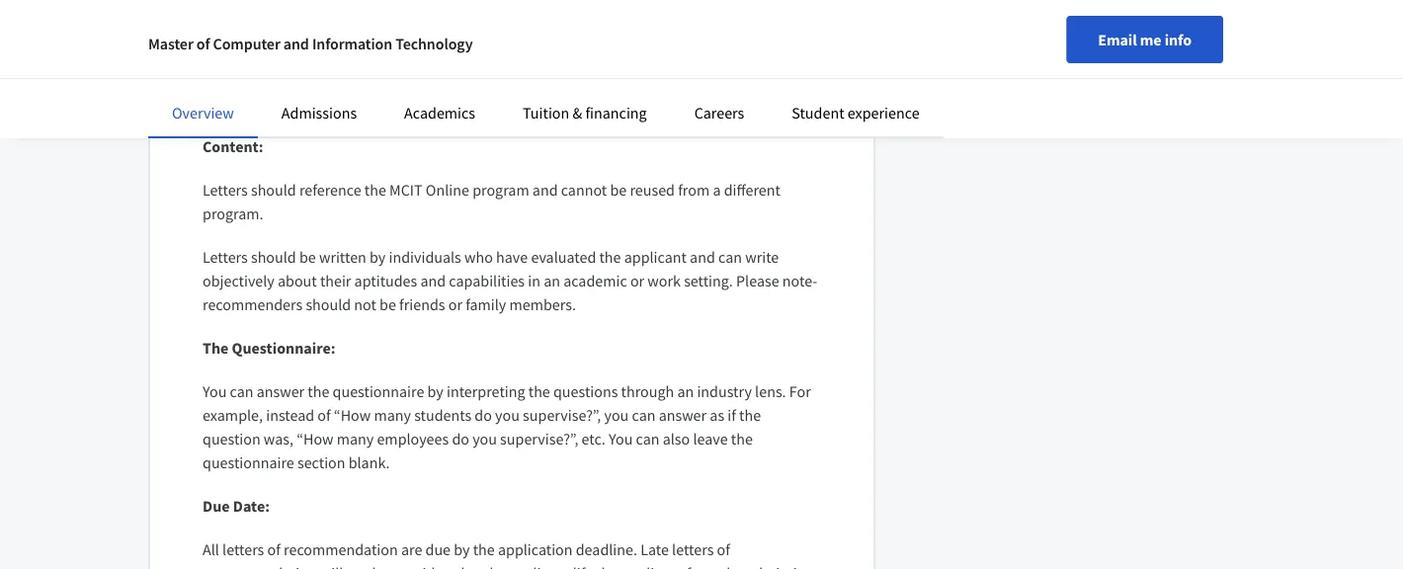 Task type: locate. For each thing, give the bounding box(es) containing it.
by
[[370, 247, 386, 267], [428, 382, 444, 401], [454, 540, 470, 559]]

or left 'work'
[[631, 271, 645, 291]]

1 horizontal spatial you
[[609, 429, 633, 449]]

2 letters from the top
[[203, 247, 248, 267]]

cannot
[[561, 180, 607, 200]]

from
[[722, 69, 754, 89], [678, 180, 710, 200], [687, 563, 718, 569]]

of down date:
[[267, 540, 281, 559]]

1 vertical spatial recommendation
[[203, 563, 317, 569]]

recommenders
[[203, 295, 303, 314]]

tuition & financing
[[523, 103, 647, 123]]

due
[[426, 540, 451, 559]]

the inside 'letters should be written by individuals who have evaluated the applicant and can write objectively about their aptitudes and capabilities in an academic or work setting. please note- recommenders should not be friends or family members.'
[[599, 247, 621, 267]]

1 vertical spatial many
[[337, 429, 374, 449]]

0 vertical spatial supervise?",
[[523, 405, 601, 425]]

program
[[473, 180, 529, 200]]

not right will
[[347, 563, 369, 569]]

2 horizontal spatial by
[[454, 540, 470, 559]]

1 horizontal spatial written
[[319, 247, 367, 267]]

1 vertical spatial should
[[251, 247, 296, 267]]

0 vertical spatial questionnaire
[[333, 382, 424, 401]]

applicant down late
[[621, 563, 684, 569]]

1 vertical spatial in
[[528, 271, 541, 291]]

questionnaire up employees at bottom
[[333, 382, 424, 401]]

master
[[148, 34, 194, 53]]

letters up program. at the left of the page
[[203, 180, 248, 200]]

not down aptitudes
[[354, 295, 377, 314]]

have
[[496, 247, 528, 267]]

letters should reference the mcit online program and cannot be reused from a different program.
[[203, 180, 781, 223]]

note-
[[783, 271, 818, 291]]

1 horizontal spatial letters
[[672, 540, 714, 559]]

0 vertical spatial not
[[354, 295, 377, 314]]

in inside must be written in english on official letterhead of the writer's organization or institution whenever possible include the writer's signature/name and organization range from 500 to 1,500 words.
[[308, 45, 320, 65]]

an up members.
[[544, 271, 560, 291]]

answer up the instead
[[257, 382, 305, 401]]

do down students
[[452, 429, 469, 449]]

0 vertical spatial an
[[544, 271, 560, 291]]

1 horizontal spatial in
[[528, 271, 541, 291]]

written up 'possible'
[[257, 45, 305, 65]]

1 vertical spatial written
[[319, 247, 367, 267]]

you up "example,"
[[203, 382, 227, 401]]

0 vertical spatial "how
[[334, 405, 371, 425]]

1 vertical spatial answer
[[659, 405, 707, 425]]

you right etc.
[[609, 429, 633, 449]]

applicant
[[624, 247, 687, 267], [621, 563, 684, 569]]

0 vertical spatial in
[[308, 45, 320, 65]]

0 horizontal spatial questionnaire
[[203, 453, 294, 473]]

0 horizontal spatial written
[[257, 45, 305, 65]]

0 horizontal spatial in
[[308, 45, 320, 65]]

writer's
[[556, 45, 605, 65], [406, 69, 456, 89]]

all letters of recommendation are due by the application deadline. late letters of recommendation will not be considered and may disqualify the applicant from the admission
[[203, 540, 821, 569]]

in up members.
[[528, 271, 541, 291]]

1 vertical spatial not
[[347, 563, 369, 569]]

written inside 'letters should be written by individuals who have evaluated the applicant and can write objectively about their aptitudes and capabilities in an academic or work setting. please note- recommenders should not be friends or family members.'
[[319, 247, 367, 267]]

evaluated
[[531, 247, 596, 267]]

the
[[531, 45, 553, 65], [381, 69, 403, 89], [365, 180, 386, 200], [599, 247, 621, 267], [308, 382, 330, 401], [529, 382, 550, 401], [739, 405, 761, 425], [731, 429, 753, 449], [473, 540, 495, 559], [596, 563, 618, 569], [722, 563, 743, 569]]

please
[[736, 271, 780, 291]]

"how up blank.
[[334, 405, 371, 425]]

letters inside 'letters should be written by individuals who have evaluated the applicant and can write objectively about their aptitudes and capabilities in an academic or work setting. please note- recommenders should not be friends or family members.'
[[203, 247, 248, 267]]

1 vertical spatial by
[[428, 382, 444, 401]]

1 horizontal spatial an
[[678, 382, 694, 401]]

1 horizontal spatial or
[[631, 271, 645, 291]]

0 vertical spatial writer's
[[556, 45, 605, 65]]

must be written in english on official letterhead of the writer's organization or institution whenever possible include the writer's signature/name and organization range from 500 to 1,500 words.
[[203, 45, 797, 113]]

be left 'considered'
[[372, 563, 389, 569]]

and down individuals
[[421, 271, 446, 291]]

0 vertical spatial letters
[[203, 180, 248, 200]]

instead
[[266, 405, 314, 425]]

signature/name
[[459, 69, 564, 89]]

and inside all letters of recommendation are due by the application deadline. late letters of recommendation will not be considered and may disqualify the applicant from the admission
[[468, 563, 494, 569]]

of right late
[[717, 540, 730, 559]]

blank.
[[349, 453, 390, 473]]

0 vertical spatial written
[[257, 45, 305, 65]]

supervise?", down questions
[[523, 405, 601, 425]]

and up & in the top of the page
[[567, 69, 592, 89]]

by up students
[[428, 382, 444, 401]]

0 horizontal spatial answer
[[257, 382, 305, 401]]

who
[[465, 247, 493, 267]]

industry
[[697, 382, 752, 401]]

write
[[745, 247, 779, 267]]

0 vertical spatial by
[[370, 247, 386, 267]]

academics
[[404, 103, 475, 123]]

you
[[203, 382, 227, 401], [609, 429, 633, 449]]

organization up financing
[[596, 69, 678, 89]]

recommendation up will
[[284, 540, 398, 559]]

due
[[203, 496, 230, 516]]

0 vertical spatial answer
[[257, 382, 305, 401]]

1 vertical spatial an
[[678, 382, 694, 401]]

0 vertical spatial from
[[722, 69, 754, 89]]

1 letters from the top
[[203, 180, 248, 200]]

do
[[475, 405, 492, 425], [452, 429, 469, 449]]

of right the instead
[[318, 405, 331, 425]]

0 horizontal spatial by
[[370, 247, 386, 267]]

be left "reused"
[[610, 180, 627, 200]]

letters
[[222, 540, 264, 559], [672, 540, 714, 559]]

0 vertical spatial many
[[374, 405, 411, 425]]

many up blank.
[[337, 429, 374, 449]]

0 horizontal spatial or
[[448, 295, 463, 314]]

not
[[354, 295, 377, 314], [347, 563, 369, 569]]

objectively
[[203, 271, 275, 291]]

1 horizontal spatial questionnaire
[[333, 382, 424, 401]]

etc.
[[582, 429, 606, 449]]

1 horizontal spatial by
[[428, 382, 444, 401]]

from inside all letters of recommendation are due by the application deadline. late letters of recommendation will not be considered and may disqualify the applicant from the admission
[[687, 563, 718, 569]]

1 vertical spatial do
[[452, 429, 469, 449]]

0 horizontal spatial an
[[544, 271, 560, 291]]

from inside must be written in english on official letterhead of the writer's organization or institution whenever possible include the writer's signature/name and organization range from 500 to 1,500 words.
[[722, 69, 754, 89]]

"how
[[334, 405, 371, 425], [297, 429, 334, 449]]

for
[[790, 382, 811, 401]]

0 horizontal spatial do
[[452, 429, 469, 449]]

2 vertical spatial from
[[687, 563, 718, 569]]

many up employees at bottom
[[374, 405, 411, 425]]

admissions link
[[282, 103, 357, 123]]

0 vertical spatial or
[[694, 45, 708, 65]]

of up signature/name
[[514, 45, 528, 65]]

and left cannot
[[533, 180, 558, 200]]

an right through
[[678, 382, 694, 401]]

should down their
[[306, 295, 351, 314]]

questionnaire down question
[[203, 453, 294, 473]]

in
[[308, 45, 320, 65], [528, 271, 541, 291]]

or up range
[[694, 45, 708, 65]]

by up aptitudes
[[370, 247, 386, 267]]

0 vertical spatial you
[[203, 382, 227, 401]]

overview
[[172, 103, 234, 123]]

"how up section
[[297, 429, 334, 449]]

2 horizontal spatial or
[[694, 45, 708, 65]]

reference
[[299, 180, 361, 200]]

questionnaire:
[[232, 338, 336, 358]]

applicant up 'work'
[[624, 247, 687, 267]]

many
[[374, 405, 411, 425], [337, 429, 374, 449]]

letters inside letters should reference the mcit online program and cannot be reused from a different program.
[[203, 180, 248, 200]]

organization up range
[[608, 45, 691, 65]]

applicant inside all letters of recommendation are due by the application deadline. late letters of recommendation will not be considered and may disqualify the applicant from the admission
[[621, 563, 684, 569]]

or inside must be written in english on official letterhead of the writer's organization or institution whenever possible include the writer's signature/name and organization range from 500 to 1,500 words.
[[694, 45, 708, 65]]

recommendation down all
[[203, 563, 317, 569]]

to
[[783, 69, 797, 89]]

0 vertical spatial do
[[475, 405, 492, 425]]

should inside letters should reference the mcit online program and cannot be reused from a different program.
[[251, 180, 296, 200]]

or
[[694, 45, 708, 65], [631, 271, 645, 291], [448, 295, 463, 314]]

by right due
[[454, 540, 470, 559]]

be inside all letters of recommendation are due by the application deadline. late letters of recommendation will not be considered and may disqualify the applicant from the admission
[[372, 563, 389, 569]]

1 vertical spatial letters
[[203, 247, 248, 267]]

1 vertical spatial applicant
[[621, 563, 684, 569]]

can inside 'letters should be written by individuals who have evaluated the applicant and can write objectively about their aptitudes and capabilities in an academic or work setting. please note- recommenders should not be friends or family members.'
[[719, 247, 742, 267]]

1 vertical spatial you
[[609, 429, 633, 449]]

words.
[[241, 93, 286, 113]]

1 horizontal spatial answer
[[659, 405, 707, 425]]

0 vertical spatial should
[[251, 180, 296, 200]]

can
[[719, 247, 742, 267], [230, 382, 254, 401], [632, 405, 656, 425], [636, 429, 660, 449]]

letters right all
[[222, 540, 264, 559]]

an inside 'letters should be written by individuals who have evaluated the applicant and can write objectively about their aptitudes and capabilities in an academic or work setting. please note- recommenders should not be friends or family members.'
[[544, 271, 560, 291]]

by inside all letters of recommendation are due by the application deadline. late letters of recommendation will not be considered and may disqualify the applicant from the admission
[[454, 540, 470, 559]]

can left write
[[719, 247, 742, 267]]

supervise?", left etc.
[[500, 429, 579, 449]]

on
[[375, 45, 392, 65]]

do down interpreting
[[475, 405, 492, 425]]

date:
[[233, 496, 270, 516]]

0 horizontal spatial you
[[203, 382, 227, 401]]

also
[[663, 429, 690, 449]]

answer up 'also'
[[659, 405, 707, 425]]

1 vertical spatial from
[[678, 180, 710, 200]]

writer's up & in the top of the page
[[556, 45, 605, 65]]

you
[[495, 405, 520, 425], [605, 405, 629, 425], [473, 429, 497, 449]]

possible
[[271, 69, 326, 89]]

be inside must be written in english on official letterhead of the writer's organization or institution whenever possible include the writer's signature/name and organization range from 500 to 1,500 words.
[[238, 45, 254, 65]]

0 vertical spatial applicant
[[624, 247, 687, 267]]

written up their
[[319, 247, 367, 267]]

answer
[[257, 382, 305, 401], [659, 405, 707, 425]]

online
[[426, 180, 469, 200]]

and
[[284, 34, 309, 53], [567, 69, 592, 89], [533, 180, 558, 200], [690, 247, 715, 267], [421, 271, 446, 291], [468, 563, 494, 569]]

should up about
[[251, 247, 296, 267]]

disqualify
[[528, 563, 593, 569]]

reused
[[630, 180, 675, 200]]

2 vertical spatial by
[[454, 540, 470, 559]]

letters up objectively
[[203, 247, 248, 267]]

by inside 'letters should be written by individuals who have evaluated the applicant and can write objectively about their aptitudes and capabilities in an academic or work setting. please note- recommenders should not be friends or family members.'
[[370, 247, 386, 267]]

from for of
[[687, 563, 718, 569]]

tuition & financing link
[[523, 103, 647, 123]]

1 vertical spatial writer's
[[406, 69, 456, 89]]

be down aptitudes
[[380, 295, 396, 314]]

be
[[238, 45, 254, 65], [610, 180, 627, 200], [299, 247, 316, 267], [380, 295, 396, 314], [372, 563, 389, 569]]

through
[[621, 382, 674, 401]]

lens.
[[755, 382, 786, 401]]

letters right late
[[672, 540, 714, 559]]

written inside must be written in english on official letterhead of the writer's organization or institution whenever possible include the writer's signature/name and organization range from 500 to 1,500 words.
[[257, 45, 305, 65]]

or left family
[[448, 295, 463, 314]]

in up 'possible'
[[308, 45, 320, 65]]

1 vertical spatial questionnaire
[[203, 453, 294, 473]]

technology
[[396, 34, 473, 53]]

should up program. at the left of the page
[[251, 180, 296, 200]]

0 horizontal spatial writer's
[[406, 69, 456, 89]]

writer's down official
[[406, 69, 456, 89]]

0 horizontal spatial letters
[[222, 540, 264, 559]]

an
[[544, 271, 560, 291], [678, 382, 694, 401]]

be up whenever
[[238, 45, 254, 65]]

aptitudes
[[354, 271, 417, 291]]

and left may
[[468, 563, 494, 569]]



Task type: describe. For each thing, give the bounding box(es) containing it.
can down through
[[632, 405, 656, 425]]

careers
[[695, 103, 745, 123]]

deadline.
[[576, 540, 638, 559]]

student experience
[[792, 103, 920, 123]]

section
[[297, 453, 345, 473]]

2 vertical spatial should
[[306, 295, 351, 314]]

application
[[498, 540, 573, 559]]

computer
[[213, 34, 280, 53]]

letters for letters should reference the mcit online program and cannot be reused from a different program.
[[203, 180, 248, 200]]

students
[[414, 405, 472, 425]]

program.
[[203, 204, 263, 223]]

master of computer and information technology
[[148, 34, 473, 53]]

the inside letters should reference the mcit online program and cannot be reused from a different program.
[[365, 180, 386, 200]]

example,
[[203, 405, 263, 425]]

mcit
[[390, 180, 423, 200]]

a
[[713, 180, 721, 200]]

setting.
[[684, 271, 733, 291]]

considered
[[392, 563, 465, 569]]

overview link
[[172, 103, 234, 123]]

and up "setting."
[[690, 247, 715, 267]]

0 vertical spatial organization
[[608, 45, 691, 65]]

will
[[320, 563, 343, 569]]

not inside all letters of recommendation are due by the application deadline. late letters of recommendation will not be considered and may disqualify the applicant from the admission
[[347, 563, 369, 569]]

content:
[[203, 136, 264, 156]]

1 vertical spatial supervise?",
[[500, 429, 579, 449]]

can up "example,"
[[230, 382, 254, 401]]

from for or
[[722, 69, 754, 89]]

was,
[[264, 429, 294, 449]]

employees
[[377, 429, 449, 449]]

official
[[395, 45, 440, 65]]

leave
[[693, 429, 728, 449]]

include
[[329, 69, 378, 89]]

different
[[724, 180, 781, 200]]

0 vertical spatial recommendation
[[284, 540, 398, 559]]

by inside the you can answer the questionnaire by interpreting the questions through an industry lens. for example, instead of "how many students do you supervise?", you can answer as if the question was, "how many employees do you supervise?", etc. you can also leave the questionnaire section blank.
[[428, 382, 444, 401]]

letters should be written by individuals who have evaluated the applicant and can write objectively about their aptitudes and capabilities in an academic or work setting. please note- recommenders should not be friends or family members.
[[203, 247, 818, 314]]

are
[[401, 540, 422, 559]]

1 vertical spatial organization
[[596, 69, 678, 89]]

english
[[324, 45, 372, 65]]

500
[[757, 69, 780, 89]]

of inside the you can answer the questionnaire by interpreting the questions through an industry lens. for example, instead of "how many students do you supervise?", you can answer as if the question was, "how many employees do you supervise?", etc. you can also leave the questionnaire section blank.
[[318, 405, 331, 425]]

tuition
[[523, 103, 570, 123]]

should for objectively
[[251, 247, 296, 267]]

may
[[497, 563, 525, 569]]

2 letters from the left
[[672, 540, 714, 559]]

academics link
[[404, 103, 475, 123]]

family
[[466, 295, 506, 314]]

you can answer the questionnaire by interpreting the questions through an industry lens. for example, instead of "how many students do you supervise?", you can answer as if the question was, "how many employees do you supervise?", etc. you can also leave the questionnaire section blank.
[[203, 382, 811, 473]]

&
[[573, 103, 582, 123]]

members.
[[510, 295, 576, 314]]

1 letters from the left
[[222, 540, 264, 559]]

individuals
[[389, 247, 461, 267]]

an inside the you can answer the questionnaire by interpreting the questions through an industry lens. for example, instead of "how many students do you supervise?", you can answer as if the question was, "how many employees do you supervise?", etc. you can also leave the questionnaire section blank.
[[678, 382, 694, 401]]

information
[[312, 34, 393, 53]]

and inside letters should reference the mcit online program and cannot be reused from a different program.
[[533, 180, 558, 200]]

email me info button
[[1067, 16, 1224, 63]]

info
[[1165, 30, 1192, 49]]

capabilities
[[449, 271, 525, 291]]

applicant inside 'letters should be written by individuals who have evaluated the applicant and can write objectively about their aptitudes and capabilities in an academic or work setting. please note- recommenders should not be friends or family members.'
[[624, 247, 687, 267]]

1 horizontal spatial writer's
[[556, 45, 605, 65]]

about
[[278, 271, 317, 291]]

range
[[681, 69, 719, 89]]

and up 'possible'
[[284, 34, 309, 53]]

should for program.
[[251, 180, 296, 200]]

work
[[648, 271, 681, 291]]

whenever
[[203, 69, 268, 89]]

in inside 'letters should be written by individuals who have evaluated the applicant and can write objectively about their aptitudes and capabilities in an academic or work setting. please note- recommenders should not be friends or family members.'
[[528, 271, 541, 291]]

not inside 'letters should be written by individuals who have evaluated the applicant and can write objectively about their aptitudes and capabilities in an academic or work setting. please note- recommenders should not be friends or family members.'
[[354, 295, 377, 314]]

letterhead
[[443, 45, 511, 65]]

email me info
[[1098, 30, 1192, 49]]

be inside letters should reference the mcit online program and cannot be reused from a different program.
[[610, 180, 627, 200]]

1 vertical spatial or
[[631, 271, 645, 291]]

question
[[203, 429, 261, 449]]

can left 'also'
[[636, 429, 660, 449]]

questions
[[554, 382, 618, 401]]

from inside letters should reference the mcit online program and cannot be reused from a different program.
[[678, 180, 710, 200]]

careers link
[[695, 103, 745, 123]]

1 horizontal spatial do
[[475, 405, 492, 425]]

if
[[728, 405, 736, 425]]

institution
[[711, 45, 780, 65]]

their
[[320, 271, 351, 291]]

be up about
[[299, 247, 316, 267]]

as
[[710, 405, 725, 425]]

student experience link
[[792, 103, 920, 123]]

the questionnaire:
[[203, 338, 336, 358]]

of right master at the left of the page
[[197, 34, 210, 53]]

admissions
[[282, 103, 357, 123]]

letters for letters should be written by individuals who have evaluated the applicant and can write objectively about their aptitudes and capabilities in an academic or work setting. please note- recommenders should not be friends or family members.
[[203, 247, 248, 267]]

financing
[[586, 103, 647, 123]]

1,500
[[203, 93, 238, 113]]

1 vertical spatial "how
[[297, 429, 334, 449]]

all
[[203, 540, 219, 559]]

me
[[1140, 30, 1162, 49]]

email
[[1098, 30, 1137, 49]]

and inside must be written in english on official letterhead of the writer's organization or institution whenever possible include the writer's signature/name and organization range from 500 to 1,500 words.
[[567, 69, 592, 89]]

the
[[203, 338, 229, 358]]

2 vertical spatial or
[[448, 295, 463, 314]]

of inside must be written in english on official letterhead of the writer's organization or institution whenever possible include the writer's signature/name and organization range from 500 to 1,500 words.
[[514, 45, 528, 65]]

interpreting
[[447, 382, 525, 401]]

due date:
[[203, 496, 270, 516]]

academic
[[564, 271, 627, 291]]

experience
[[848, 103, 920, 123]]



Task type: vqa. For each thing, say whether or not it's contained in the screenshot.
google image at the bottom
no



